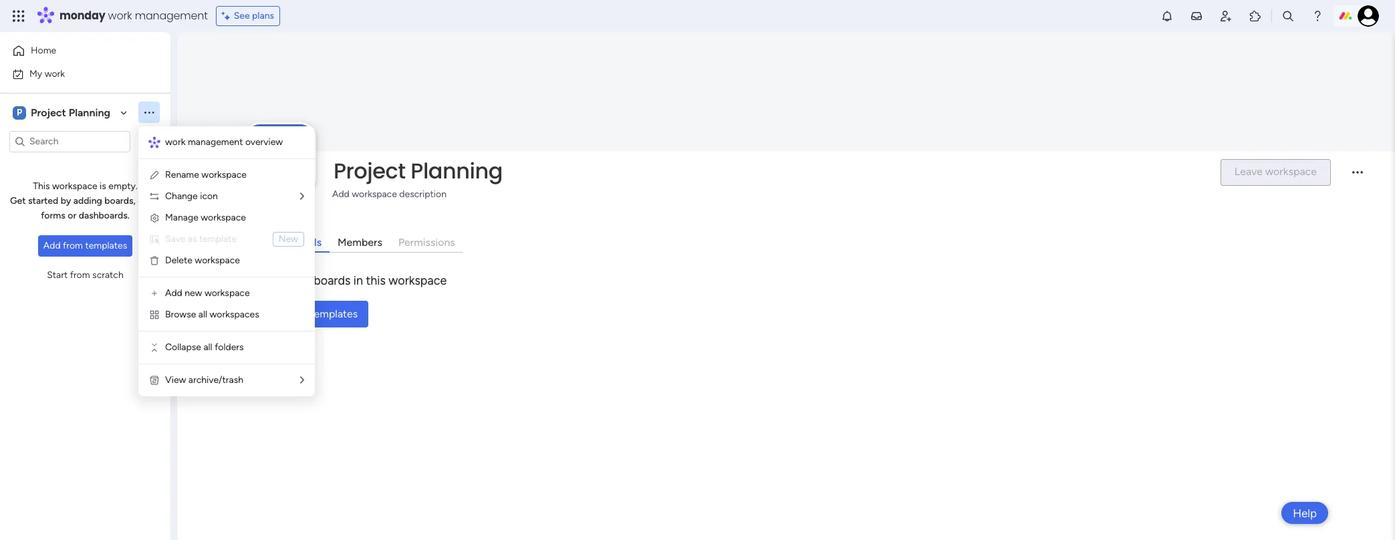 Task type: vqa. For each thing, say whether or not it's contained in the screenshot.
"View archive/trash"
yes



Task type: describe. For each thing, give the bounding box(es) containing it.
add down the you
[[262, 308, 282, 320]]

add right list arrow image
[[332, 188, 350, 200]]

start
[[47, 270, 68, 281]]

add from templates for add from templates button to the top
[[43, 240, 127, 252]]

my work button
[[8, 63, 144, 85]]

add new workspace
[[165, 288, 250, 299]]

started
[[28, 195, 58, 207]]

have
[[275, 273, 300, 288]]

templates for right add from templates button
[[310, 308, 358, 320]]

0 vertical spatial boards
[[289, 236, 322, 249]]

Search in workspace field
[[28, 134, 112, 149]]

project inside workspace selection element
[[31, 106, 66, 119]]

1 horizontal spatial project planning
[[334, 156, 503, 186]]

my work
[[29, 68, 65, 79]]

plans
[[252, 10, 274, 21]]

home
[[31, 45, 56, 56]]

this
[[33, 181, 50, 192]]

add from templates for right add from templates button
[[262, 308, 358, 320]]

2 horizontal spatial work
[[165, 136, 186, 148]]

list arrow image
[[300, 376, 304, 385]]

work for monday
[[108, 8, 132, 23]]

delete
[[165, 255, 193, 266]]

invite members image
[[1220, 9, 1233, 23]]

or
[[68, 210, 76, 221]]

delete workspace
[[165, 255, 240, 266]]

browse all workspaces
[[165, 309, 259, 320]]

menu item containing save as template
[[149, 231, 304, 247]]

Project Planning field
[[330, 156, 1210, 186]]

in
[[354, 273, 363, 288]]

workspace image
[[13, 105, 26, 120]]

from for add from templates button to the top
[[63, 240, 83, 252]]

search everything image
[[1282, 9, 1296, 23]]

my
[[29, 68, 42, 79]]

boards,
[[105, 195, 136, 207]]

0 vertical spatial management
[[135, 8, 208, 23]]

workspace for add
[[352, 188, 397, 200]]

new
[[279, 233, 298, 245]]

change icon
[[165, 191, 218, 202]]

rename
[[165, 169, 199, 181]]

1 horizontal spatial add from templates button
[[252, 301, 369, 328]]

help
[[1294, 507, 1318, 520]]

inbox image
[[1191, 9, 1204, 23]]

list arrow image
[[300, 192, 304, 201]]

planning inside workspace selection element
[[69, 106, 110, 119]]

add up start
[[43, 240, 61, 252]]

forms
[[41, 210, 65, 221]]

adding
[[73, 195, 102, 207]]

save
[[165, 233, 186, 245]]

view archive/trash image
[[149, 375, 160, 386]]

dashboards.
[[79, 210, 130, 221]]

folders
[[215, 342, 244, 353]]

v2 ellipsis image
[[1353, 171, 1364, 183]]

template
[[199, 233, 237, 245]]

workspaces
[[210, 309, 259, 320]]

1 vertical spatial project
[[334, 156, 406, 186]]

select product image
[[12, 9, 25, 23]]

add workspace description
[[332, 188, 447, 200]]

permissions
[[399, 236, 455, 249]]

recent boards
[[252, 236, 322, 249]]

project planning inside workspace selection element
[[31, 106, 110, 119]]

0 vertical spatial add from templates button
[[38, 235, 133, 257]]

add new workspace image
[[149, 288, 160, 299]]

manage
[[165, 212, 199, 223]]

james peterson image
[[1359, 5, 1380, 27]]

view archive/trash
[[165, 375, 244, 386]]

see plans button
[[216, 6, 280, 26]]

this
[[366, 273, 386, 288]]



Task type: locate. For each thing, give the bounding box(es) containing it.
0 vertical spatial all
[[199, 309, 207, 320]]

workspace for this
[[52, 181, 97, 192]]

planning up description
[[411, 156, 503, 186]]

scratch
[[92, 270, 124, 281]]

workspace up workspaces
[[205, 288, 250, 299]]

1 vertical spatial management
[[188, 136, 243, 148]]

help image
[[1312, 9, 1325, 23]]

workspace for delete
[[195, 255, 240, 266]]

add
[[332, 188, 350, 200], [43, 240, 61, 252], [165, 288, 182, 299], [262, 308, 282, 320]]

service icon image
[[149, 234, 160, 245]]

new
[[185, 288, 202, 299]]

0
[[303, 273, 311, 288]]

all down add new workspace
[[199, 309, 207, 320]]

workspace down template
[[195, 255, 240, 266]]

recent
[[252, 236, 286, 249]]

add from templates down 0
[[262, 308, 358, 320]]

1 horizontal spatial work
[[108, 8, 132, 23]]

collapse all folders image
[[149, 342, 160, 353]]

templates down you have 0 boards in this workspace
[[310, 308, 358, 320]]

workspace up icon
[[202, 169, 247, 181]]

apps image
[[1250, 9, 1263, 23]]

project planning
[[31, 106, 110, 119], [334, 156, 503, 186]]

boards
[[289, 236, 322, 249], [314, 273, 351, 288]]

archive/trash
[[189, 375, 244, 386]]

0 vertical spatial from
[[63, 240, 83, 252]]

notifications image
[[1161, 9, 1175, 23]]

work
[[108, 8, 132, 23], [45, 68, 65, 79], [165, 136, 186, 148]]

rename workspace image
[[149, 170, 160, 181]]

overview
[[245, 136, 283, 148]]

add from templates
[[43, 240, 127, 252], [262, 308, 358, 320]]

home button
[[8, 40, 144, 62]]

all
[[199, 309, 207, 320], [204, 342, 213, 353]]

0 horizontal spatial work
[[45, 68, 65, 79]]

p
[[17, 107, 22, 118]]

menu
[[138, 126, 315, 397]]

work inside button
[[45, 68, 65, 79]]

workspace left description
[[352, 188, 397, 200]]

empty.
[[109, 181, 138, 192]]

work right my
[[45, 68, 65, 79]]

1 vertical spatial add from templates button
[[252, 301, 369, 328]]

0 vertical spatial templates
[[85, 240, 127, 252]]

0 horizontal spatial add from templates
[[43, 240, 127, 252]]

boards right recent
[[289, 236, 322, 249]]

add from templates button
[[38, 235, 133, 257], [252, 301, 369, 328]]

collapse all folders
[[165, 342, 244, 353]]

workspace options image
[[142, 106, 156, 119]]

from
[[63, 240, 83, 252], [70, 270, 90, 281], [285, 308, 307, 320]]

from down the or
[[63, 240, 83, 252]]

1 vertical spatial work
[[45, 68, 65, 79]]

planning
[[69, 106, 110, 119], [411, 156, 503, 186]]

management
[[135, 8, 208, 23], [188, 136, 243, 148]]

from right start
[[70, 270, 90, 281]]

all for collapse
[[204, 342, 213, 353]]

2 vertical spatial from
[[285, 308, 307, 320]]

workspace for manage
[[201, 212, 246, 223]]

1 vertical spatial all
[[204, 342, 213, 353]]

1 vertical spatial from
[[70, 270, 90, 281]]

is
[[100, 181, 106, 192]]

get
[[10, 195, 26, 207]]

1 horizontal spatial templates
[[310, 308, 358, 320]]

manage workspace
[[165, 212, 246, 223]]

1 vertical spatial add from templates
[[262, 308, 358, 320]]

1 vertical spatial project planning
[[334, 156, 503, 186]]

0 horizontal spatial project planning
[[31, 106, 110, 119]]

project right workspace icon
[[31, 106, 66, 119]]

workspace for rename
[[202, 169, 247, 181]]

0 vertical spatial work
[[108, 8, 132, 23]]

workspace up template
[[201, 212, 246, 223]]

0 vertical spatial project planning
[[31, 106, 110, 119]]

work for my
[[45, 68, 65, 79]]

start from scratch
[[47, 270, 124, 281]]

description
[[400, 188, 447, 200]]

members
[[338, 236, 383, 249]]

1 horizontal spatial add from templates
[[262, 308, 358, 320]]

change icon image
[[149, 191, 160, 202]]

0 horizontal spatial templates
[[85, 240, 127, 252]]

this workspace is empty. get started by adding boards, docs, forms or dashboards.
[[10, 181, 161, 221]]

add right the add new workspace 'icon'
[[165, 288, 182, 299]]

add from templates button up start from scratch
[[38, 235, 133, 257]]

0 horizontal spatial planning
[[69, 106, 110, 119]]

change
[[165, 191, 198, 202]]

workspace up by
[[52, 181, 97, 192]]

manage workspace image
[[149, 213, 160, 223]]

by
[[61, 195, 71, 207]]

2 vertical spatial work
[[165, 136, 186, 148]]

you have 0 boards in this workspace
[[252, 273, 447, 288]]

project up add workspace description
[[334, 156, 406, 186]]

menu item
[[149, 231, 304, 247]]

templates up scratch
[[85, 240, 127, 252]]

add from templates up start from scratch
[[43, 240, 127, 252]]

see
[[234, 10, 250, 21]]

work up rename
[[165, 136, 186, 148]]

project
[[31, 106, 66, 119], [334, 156, 406, 186]]

docs,
[[138, 195, 161, 207]]

0 vertical spatial planning
[[69, 106, 110, 119]]

0 vertical spatial add from templates
[[43, 240, 127, 252]]

collapse
[[165, 342, 201, 353]]

monday work management
[[60, 8, 208, 23]]

help button
[[1282, 502, 1329, 524]]

delete workspace image
[[149, 256, 160, 266]]

1 vertical spatial boards
[[314, 273, 351, 288]]

0 vertical spatial project
[[31, 106, 66, 119]]

from for right add from templates button
[[285, 308, 307, 320]]

workspace selection element
[[13, 105, 112, 121]]

1 horizontal spatial project
[[334, 156, 406, 186]]

icon
[[200, 191, 218, 202]]

browse
[[165, 309, 196, 320]]

1 vertical spatial templates
[[310, 308, 358, 320]]

browse all workspaces image
[[149, 310, 160, 320]]

from for start from scratch button
[[70, 270, 90, 281]]

work right monday
[[108, 8, 132, 23]]

0 horizontal spatial add from templates button
[[38, 235, 133, 257]]

from down have
[[285, 308, 307, 320]]

workspace inside this workspace is empty. get started by adding boards, docs, forms or dashboards.
[[52, 181, 97, 192]]

add from templates button down 0
[[252, 301, 369, 328]]

0 horizontal spatial project
[[31, 106, 66, 119]]

1 horizontal spatial planning
[[411, 156, 503, 186]]

templates
[[85, 240, 127, 252], [310, 308, 358, 320]]

workspace
[[202, 169, 247, 181], [52, 181, 97, 192], [352, 188, 397, 200], [201, 212, 246, 223], [195, 255, 240, 266], [389, 273, 447, 288], [205, 288, 250, 299]]

view
[[165, 375, 186, 386]]

you
[[252, 273, 272, 288]]

start from scratch button
[[42, 265, 129, 286]]

all left folders
[[204, 342, 213, 353]]

monday
[[60, 8, 105, 23]]

templates for add from templates button to the top
[[85, 240, 127, 252]]

planning up search in workspace field
[[69, 106, 110, 119]]

as
[[188, 233, 197, 245]]

project planning up search in workspace field
[[31, 106, 110, 119]]

boards right 0
[[314, 273, 351, 288]]

rename workspace
[[165, 169, 247, 181]]

all for browse
[[199, 309, 207, 320]]

see plans
[[234, 10, 274, 21]]

1 vertical spatial planning
[[411, 156, 503, 186]]

menu containing work management overview
[[138, 126, 315, 397]]

workspace down 'permissions'
[[389, 273, 447, 288]]

save as template
[[165, 233, 237, 245]]

project planning up description
[[334, 156, 503, 186]]

work management overview
[[165, 136, 283, 148]]



